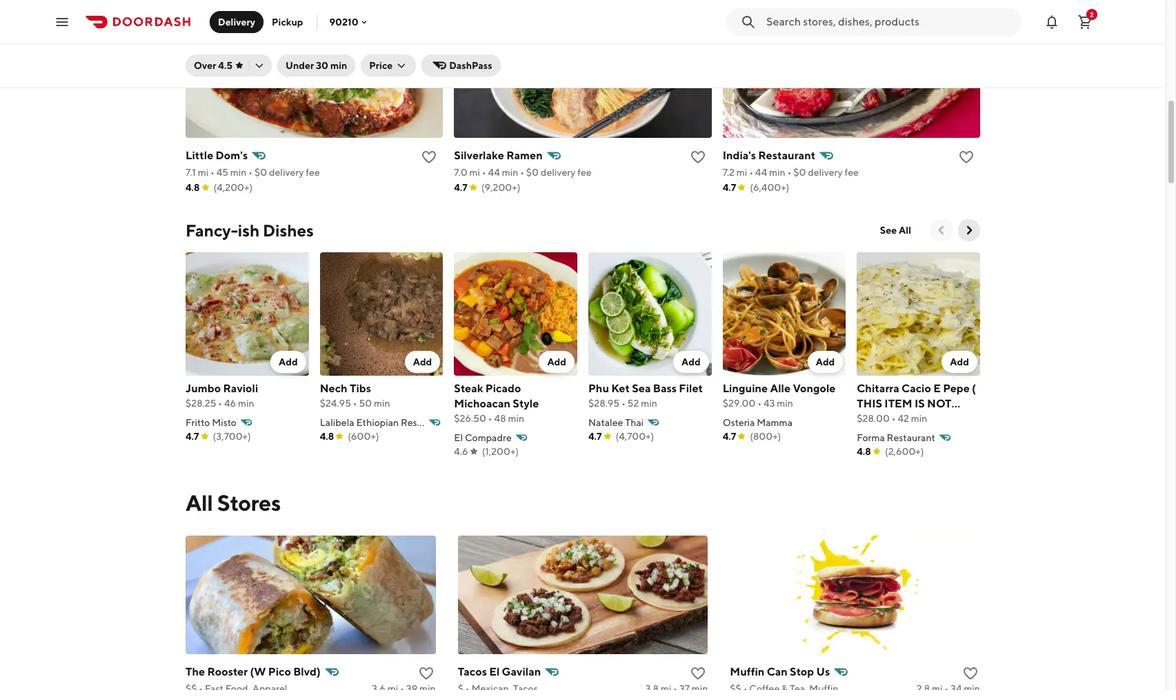 Task type: locate. For each thing, give the bounding box(es) containing it.
alle
[[770, 382, 791, 395]]

rooster
[[207, 666, 248, 679]]

• left the 43 at the right of page
[[758, 398, 762, 409]]

$​0 for restaurant
[[793, 167, 806, 178]]

tacos el gavilan link
[[458, 663, 708, 690]]

picado
[[485, 382, 521, 395]]

save
[[277, 26, 294, 37]]

4.8 down 7.1
[[186, 182, 200, 193]]

min right 48
[[508, 413, 524, 424]]

jumbo ravioli $28.25 • 46 min
[[186, 382, 258, 409]]

3 add from the left
[[547, 357, 566, 368]]

2 delivery from the left
[[541, 167, 576, 178]]

• inside jumbo ravioli $28.25 • 46 min
[[218, 398, 222, 409]]

min inside linguine alle vongole $29.00 • 43 min
[[777, 398, 793, 409]]

all right see
[[899, 225, 911, 236]]

fancy-
[[186, 221, 238, 240]]

4 add from the left
[[681, 357, 701, 368]]

ethiopian
[[356, 417, 399, 428]]

mi for silverlake
[[469, 167, 480, 178]]

1 delivery from the left
[[269, 167, 304, 178]]

min inside steak picado michoacan style $26.50 • 48 min
[[508, 413, 524, 424]]

• left 48
[[488, 413, 492, 424]]

min right 50
[[374, 398, 390, 409]]

click to add this store to your saved list image for muffin can stop us
[[962, 666, 979, 682]]

little
[[186, 149, 213, 162]]

little dom's
[[186, 149, 248, 162]]

min up "(6,400+)"
[[769, 167, 785, 178]]

delivery down india's restaurant
[[808, 167, 843, 178]]

phu ket sea bass filet $28.95 • 52 min
[[588, 382, 703, 409]]

click to add this store to your saved list image left muffin
[[690, 666, 707, 682]]

steak picado michoacan style $26.50 • 48 min
[[454, 382, 539, 424]]

mi right 7.2
[[737, 167, 747, 178]]

phu
[[588, 382, 609, 395]]

1 $​0 from the left
[[254, 167, 267, 178]]

1 fee from the left
[[306, 167, 320, 178]]

1 vertical spatial restaurant
[[401, 417, 449, 428]]

ish
[[238, 221, 259, 240]]

(4,700+)
[[616, 431, 654, 442]]

dashpass button
[[422, 54, 500, 77]]

el right tacos at the bottom of page
[[489, 666, 500, 679]]

$​0
[[254, 167, 267, 178], [526, 167, 539, 178], [793, 167, 806, 178]]

jumbo
[[186, 382, 221, 395]]

1 vertical spatial el
[[489, 666, 500, 679]]

4.7 down natalee
[[588, 431, 602, 442]]

restaurant up 7.2 mi • 44 min • $​0 delivery fee
[[758, 149, 815, 162]]

2 fee from the left
[[577, 167, 592, 178]]

muffin can stop us
[[730, 666, 830, 679]]

deals: spend $65, save $7
[[205, 26, 305, 37]]

min down alle
[[777, 398, 793, 409]]

0 vertical spatial all
[[899, 225, 911, 236]]

fee
[[306, 167, 320, 178], [577, 167, 592, 178], [845, 167, 859, 178]]

44 up (9,200+) at the left top of page
[[488, 167, 500, 178]]

free
[[905, 428, 935, 441]]

style
[[513, 397, 539, 410]]

chitarra
[[857, 382, 899, 395]]

0 horizontal spatial el
[[454, 432, 463, 443]]

min right 52 at the bottom right of page
[[641, 398, 657, 409]]

4.8 down lalibela
[[320, 431, 334, 442]]

2 add from the left
[[413, 357, 432, 368]]

pickup
[[272, 16, 303, 27]]

48
[[494, 413, 506, 424]]

0 horizontal spatial $​0
[[254, 167, 267, 178]]

(
[[972, 382, 976, 395]]

click to add this store to your saved list image
[[421, 149, 438, 166], [958, 149, 975, 166], [962, 666, 979, 682]]

•
[[210, 167, 214, 178], [248, 167, 253, 178], [482, 167, 486, 178], [520, 167, 524, 178], [749, 167, 753, 178], [787, 167, 791, 178], [218, 398, 222, 409], [353, 398, 357, 409], [621, 398, 625, 409], [758, 398, 762, 409], [488, 413, 492, 424], [892, 413, 896, 424]]

2 horizontal spatial restaurant
[[887, 432, 935, 443]]

7.2 mi • 44 min • $​0 delivery fee
[[723, 167, 859, 178]]

1 horizontal spatial all
[[899, 225, 911, 236]]

• left 52 at the bottom right of page
[[621, 398, 625, 409]]

2 horizontal spatial fee
[[845, 167, 859, 178]]

2 vertical spatial 4.8
[[857, 446, 871, 457]]

30
[[316, 60, 328, 71]]

$26.50
[[454, 413, 486, 424]]

7.2
[[723, 167, 735, 178]]

$28.00 • 42 min
[[857, 413, 927, 424]]

min down ravioli
[[238, 398, 254, 409]]

4.8 for chitarra cacio e pepe ( this item is not available with gluten free pasta
[[857, 446, 871, 457]]

linguine
[[723, 382, 768, 395]]

dishes
[[263, 221, 314, 240]]

mi for little
[[198, 167, 208, 178]]

• up (4,200+)
[[248, 167, 253, 178]]

previous button of carousel image
[[935, 224, 948, 237]]

1 add from the left
[[279, 357, 298, 368]]

2 44 from the left
[[755, 167, 767, 178]]

$​0 down india's restaurant
[[793, 167, 806, 178]]

4.7 for jumbo ravioli
[[186, 431, 199, 442]]

2 horizontal spatial $​0
[[793, 167, 806, 178]]

dashpass
[[449, 60, 492, 71]]

0 horizontal spatial delivery
[[269, 167, 304, 178]]

• inside phu ket sea bass filet $28.95 • 52 min
[[621, 398, 625, 409]]

muffin
[[730, 666, 765, 679]]

3 delivery from the left
[[808, 167, 843, 178]]

45
[[216, 167, 228, 178]]

bass
[[653, 382, 677, 395]]

• up "(6,400+)"
[[787, 167, 791, 178]]

0 horizontal spatial all
[[186, 490, 213, 516]]

$65,
[[257, 26, 275, 37]]

44 up "(6,400+)"
[[755, 167, 767, 178]]

notification bell image
[[1044, 13, 1060, 30]]

delivery down ramen
[[541, 167, 576, 178]]

1 horizontal spatial 44
[[755, 167, 767, 178]]

1 horizontal spatial $​0
[[526, 167, 539, 178]]

2 mi from the left
[[469, 167, 480, 178]]

Store search: begin typing to search for stores available on DoorDash text field
[[766, 14, 1013, 29]]

1 horizontal spatial 4.8
[[320, 431, 334, 442]]

0 horizontal spatial mi
[[198, 167, 208, 178]]

click to add this store to your saved list image left tacos at the bottom of page
[[418, 666, 434, 682]]

all
[[899, 225, 911, 236], [186, 490, 213, 516]]

1 horizontal spatial delivery
[[541, 167, 576, 178]]

min
[[330, 60, 347, 71], [230, 167, 247, 178], [502, 167, 518, 178], [769, 167, 785, 178], [238, 398, 254, 409], [374, 398, 390, 409], [641, 398, 657, 409], [777, 398, 793, 409], [508, 413, 524, 424], [911, 413, 927, 424]]

mi right the 7.0
[[469, 167, 480, 178]]

add
[[279, 357, 298, 368], [413, 357, 432, 368], [547, 357, 566, 368], [681, 357, 701, 368], [816, 357, 835, 368], [950, 357, 969, 368]]

restaurant up "(2,600+)"
[[887, 432, 935, 443]]

1 44 from the left
[[488, 167, 500, 178]]

(9,200+)
[[481, 182, 520, 193]]

all inside see all link
[[899, 225, 911, 236]]

el up 4.6
[[454, 432, 463, 443]]

• left 50
[[353, 398, 357, 409]]

$​0 right 45
[[254, 167, 267, 178]]

all left stores
[[186, 490, 213, 516]]

click to add this store to your saved list image
[[690, 149, 706, 166], [418, 666, 434, 682], [690, 666, 707, 682]]

click to add this store to your saved list image left india's
[[690, 149, 706, 166]]

the
[[186, 666, 205, 679]]

• left "46"
[[218, 398, 222, 409]]

• left 42
[[892, 413, 896, 424]]

(2,600+)
[[885, 446, 924, 457]]

1 horizontal spatial restaurant
[[758, 149, 815, 162]]

2 vertical spatial restaurant
[[887, 432, 935, 443]]

over 4.5
[[194, 60, 232, 71]]

add for phu ket sea bass filet
[[681, 357, 701, 368]]

4.8
[[186, 182, 200, 193], [320, 431, 334, 442], [857, 446, 871, 457]]

4.8 for nech tibs
[[320, 431, 334, 442]]

2
[[1090, 10, 1094, 18]]

over 4.5 button
[[186, 54, 272, 77]]

5 add from the left
[[816, 357, 835, 368]]

min right 45
[[230, 167, 247, 178]]

44 for silverlake
[[488, 167, 500, 178]]

0 vertical spatial 4.8
[[186, 182, 200, 193]]

1 mi from the left
[[198, 167, 208, 178]]

4.7 down fritto
[[186, 431, 199, 442]]

tacos
[[458, 666, 487, 679]]

$​0 down ramen
[[526, 167, 539, 178]]

4.8 down the forma
[[857, 446, 871, 457]]

2 horizontal spatial mi
[[737, 167, 747, 178]]

6 add from the left
[[950, 357, 969, 368]]

$29.00
[[723, 398, 756, 409]]

3 $​0 from the left
[[793, 167, 806, 178]]

2 horizontal spatial delivery
[[808, 167, 843, 178]]

steak
[[454, 382, 483, 395]]

restaurant left $26.50 on the bottom of the page
[[401, 417, 449, 428]]

delivery
[[269, 167, 304, 178], [541, 167, 576, 178], [808, 167, 843, 178]]

ravioli
[[223, 382, 258, 395]]

click to add this store to your saved list image for little dom's
[[421, 149, 438, 166]]

(600+)
[[348, 431, 379, 442]]

(w
[[250, 666, 266, 679]]

3 fee from the left
[[845, 167, 859, 178]]

(6,400+)
[[750, 182, 789, 193]]

0 vertical spatial restaurant
[[758, 149, 815, 162]]

1 horizontal spatial mi
[[469, 167, 480, 178]]

fee for dom's
[[306, 167, 320, 178]]

50
[[359, 398, 372, 409]]

0 horizontal spatial fee
[[306, 167, 320, 178]]

deals:
[[205, 26, 229, 37]]

min inside under 30 min button
[[330, 60, 347, 71]]

delivery
[[218, 16, 255, 27]]

min up (9,200+) at the left top of page
[[502, 167, 518, 178]]

min right the 30
[[330, 60, 347, 71]]

misto
[[212, 417, 237, 428]]

44 for india's
[[755, 167, 767, 178]]

0 horizontal spatial restaurant
[[401, 417, 449, 428]]

$24.95
[[320, 398, 351, 409]]

2 $​0 from the left
[[526, 167, 539, 178]]

see all
[[880, 225, 911, 236]]

4.6
[[454, 446, 468, 457]]

add button
[[270, 351, 306, 373], [405, 351, 440, 373], [405, 351, 440, 373], [539, 351, 575, 373], [673, 351, 709, 373], [673, 351, 709, 373], [807, 351, 843, 373], [807, 351, 843, 373], [942, 351, 977, 373], [942, 351, 977, 373]]

44
[[488, 167, 500, 178], [755, 167, 767, 178]]

1 vertical spatial 4.8
[[320, 431, 334, 442]]

4.7 down osteria
[[723, 431, 736, 442]]

1 horizontal spatial fee
[[577, 167, 592, 178]]

1 vertical spatial all
[[186, 490, 213, 516]]

mi right 7.1
[[198, 167, 208, 178]]

3 mi from the left
[[737, 167, 747, 178]]

0 horizontal spatial 44
[[488, 167, 500, 178]]

delivery up the dishes
[[269, 167, 304, 178]]

min down is
[[911, 413, 927, 424]]

2 horizontal spatial 4.8
[[857, 446, 871, 457]]



Task type: describe. For each thing, give the bounding box(es) containing it.
silverlake
[[454, 149, 504, 162]]

dom's
[[216, 149, 248, 162]]

can
[[767, 666, 788, 679]]

7.0 mi • 44 min • $​0 delivery fee
[[454, 167, 592, 178]]

stores
[[217, 490, 281, 516]]

linguine alle vongole $29.00 • 43 min
[[723, 382, 836, 409]]

not
[[927, 397, 951, 410]]

pasta
[[937, 428, 973, 441]]

4.7 for linguine alle vongole
[[723, 431, 736, 442]]

forma
[[857, 432, 885, 443]]

under
[[286, 60, 314, 71]]

muffin can stop us link
[[730, 663, 980, 690]]

chitarra cacio e pepe ( this item is not available with gluten free pasta
[[857, 382, 976, 441]]

available
[[857, 412, 919, 426]]

• inside linguine alle vongole $29.00 • 43 min
[[758, 398, 762, 409]]

52
[[627, 398, 639, 409]]

add for linguine alle vongole
[[816, 357, 835, 368]]

click to add this store to your saved list image for silverlake ramen
[[690, 149, 706, 166]]

(4,200+)
[[214, 182, 253, 193]]

(3,700+)
[[213, 431, 251, 442]]

4.5
[[218, 60, 232, 71]]

mi for india's
[[737, 167, 747, 178]]

mamma
[[757, 417, 793, 428]]

0 horizontal spatial 4.8
[[186, 182, 200, 193]]

filet
[[679, 382, 703, 395]]

42
[[898, 413, 909, 424]]

4.7 down the 7.0
[[454, 182, 468, 193]]

under 30 min button
[[277, 54, 355, 77]]

fancy-ish dishes
[[186, 221, 314, 240]]

spend
[[231, 26, 256, 37]]

the rooster (w pico blvd)
[[186, 666, 321, 679]]

fee for ramen
[[577, 167, 592, 178]]

restaurant for forma restaurant
[[887, 432, 935, 443]]

ket
[[611, 382, 630, 395]]

3 items, open order cart image
[[1077, 13, 1093, 30]]

• down ramen
[[520, 167, 524, 178]]

ramen
[[506, 149, 543, 162]]

• down silverlake on the top left of page
[[482, 167, 486, 178]]

with
[[921, 412, 952, 426]]

delivery for restaurant
[[808, 167, 843, 178]]

add for nech tibs
[[413, 357, 432, 368]]

min inside jumbo ravioli $28.25 • 46 min
[[238, 398, 254, 409]]

$​0 for dom's
[[254, 167, 267, 178]]

fritto misto
[[186, 417, 237, 428]]

michoacan
[[454, 397, 510, 410]]

$28.00
[[857, 413, 890, 424]]

stop
[[790, 666, 814, 679]]

(800+)
[[750, 431, 781, 442]]

us
[[816, 666, 830, 679]]

• inside "nech tibs $24.95 • 50 min"
[[353, 398, 357, 409]]

• left 45
[[210, 167, 214, 178]]

$​0 for ramen
[[526, 167, 539, 178]]

1 horizontal spatial el
[[489, 666, 500, 679]]

lalibela ethiopian restaurant
[[320, 417, 449, 428]]

4.7 down 7.2
[[723, 182, 736, 193]]

7.1 mi • 45 min • $​0 delivery fee
[[186, 167, 320, 178]]

43
[[763, 398, 775, 409]]

$28.25
[[186, 398, 216, 409]]

4.7 for phu ket sea bass filet
[[588, 431, 602, 442]]

see all link
[[872, 220, 919, 242]]

90210 button
[[329, 16, 369, 27]]

$28.95
[[588, 398, 619, 409]]

under 30 min
[[286, 60, 347, 71]]

open menu image
[[54, 13, 70, 30]]

tacos el gavilan
[[458, 666, 541, 679]]

click to add this store to your saved list image for tacos el gavilan
[[690, 666, 707, 682]]

delivery for dom's
[[269, 167, 304, 178]]

• down india's
[[749, 167, 753, 178]]

click to add this store to your saved list image for india's restaurant
[[958, 149, 975, 166]]

fee for restaurant
[[845, 167, 859, 178]]

is
[[915, 397, 925, 410]]

natalee
[[588, 417, 623, 428]]

min inside "nech tibs $24.95 • 50 min"
[[374, 398, 390, 409]]

price
[[369, 60, 393, 71]]

the rooster (w pico blvd) link
[[186, 663, 436, 690]]

item
[[884, 397, 912, 410]]

blvd)
[[293, 666, 321, 679]]

fancy-ish dishes link
[[186, 220, 314, 242]]

el compadre
[[454, 432, 512, 443]]

tibs
[[350, 382, 371, 395]]

pepe
[[943, 382, 970, 395]]

nech tibs $24.95 • 50 min
[[320, 382, 390, 409]]

osteria
[[723, 417, 755, 428]]

click to add this store to your saved list image for the rooster (w pico blvd)
[[418, 666, 434, 682]]

e
[[933, 382, 941, 395]]

natalee thai
[[588, 417, 644, 428]]

sea
[[632, 382, 651, 395]]

next button of carousel image
[[962, 224, 976, 237]]

delivery for ramen
[[541, 167, 576, 178]]

this
[[857, 397, 882, 410]]

restaurant for india's restaurant
[[758, 149, 815, 162]]

• inside steak picado michoacan style $26.50 • 48 min
[[488, 413, 492, 424]]

gavilan
[[502, 666, 541, 679]]

lalibela
[[320, 417, 354, 428]]

see
[[880, 225, 897, 236]]

india's
[[723, 149, 756, 162]]

forma restaurant
[[857, 432, 935, 443]]

46
[[224, 398, 236, 409]]

thai
[[625, 417, 644, 428]]

$7
[[296, 26, 305, 37]]

vongole
[[793, 382, 836, 395]]

7.1
[[186, 167, 196, 178]]

silverlake ramen
[[454, 149, 543, 162]]

india's restaurant
[[723, 149, 815, 162]]

fritto
[[186, 417, 210, 428]]

min inside phu ket sea bass filet $28.95 • 52 min
[[641, 398, 657, 409]]

osteria mamma
[[723, 417, 793, 428]]

add for chitarra cacio e pepe ( this item is not available with gluten free pasta
[[950, 357, 969, 368]]

0 vertical spatial el
[[454, 432, 463, 443]]



Task type: vqa. For each thing, say whether or not it's contained in the screenshot.


